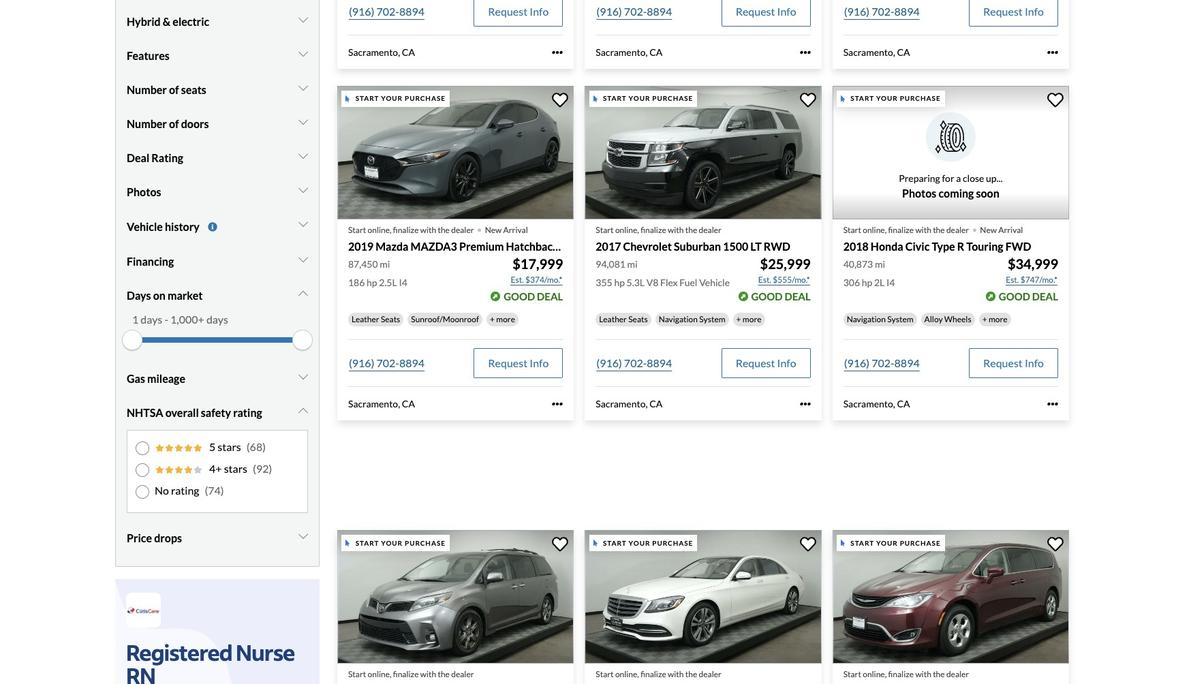 Task type: locate. For each thing, give the bounding box(es) containing it.
4 chevron down image from the top
[[299, 184, 308, 195]]

0 horizontal spatial vehicle
[[127, 220, 163, 233]]

number down features
[[127, 83, 167, 96]]

1 more from the left
[[497, 314, 515, 324]]

2 horizontal spatial start online, finalize with the dealer
[[844, 669, 970, 680]]

2 chevron down image from the top
[[299, 82, 308, 93]]

2 horizontal spatial + more
[[983, 314, 1008, 324]]

3 chevron down image from the top
[[299, 150, 308, 161]]

1 horizontal spatial more
[[743, 314, 762, 324]]

the inside start online, finalize with the dealer · new arrival 2019 mazda mazda3 premium hatchback awd
[[438, 225, 450, 235]]

1 horizontal spatial start online, finalize with the dealer
[[596, 669, 722, 680]]

1 horizontal spatial days
[[207, 313, 228, 326]]

40,873
[[844, 258, 874, 270]]

3 good deal from the left
[[999, 290, 1059, 303]]

deal down $374/mo.*
[[537, 290, 563, 303]]

v8
[[647, 277, 659, 288]]

your
[[381, 94, 403, 103], [629, 94, 651, 103], [877, 94, 898, 103], [381, 539, 403, 547], [629, 539, 651, 547], [877, 539, 898, 547]]

alloy
[[925, 314, 943, 324]]

stars for 5 stars
[[218, 440, 241, 453]]

2 + from the left
[[737, 314, 742, 324]]

2 horizontal spatial good
[[999, 290, 1031, 303]]

start your purchase for mouse pointer icon corresponding to gray 2018 toyota sienna se premium 8-passenger fwd minivan front-wheel drive 8-speed dual clutch image
[[356, 539, 446, 547]]

hp inside '87,450 mi 186 hp 2.5l i4'
[[367, 277, 377, 288]]

seats down 5.3l
[[629, 314, 648, 324]]

r
[[958, 240, 965, 253]]

chevron down image inside photos dropdown button
[[299, 184, 308, 195]]

0 horizontal spatial +
[[490, 314, 495, 324]]

flex
[[661, 277, 678, 288]]

2 horizontal spatial ellipsis h image
[[1048, 399, 1059, 410]]

2 mi from the left
[[628, 258, 638, 270]]

seats down 2.5l on the left top of page
[[381, 314, 400, 324]]

advertisement element
[[115, 580, 320, 685]]

ellipsis h image
[[800, 47, 811, 58], [552, 399, 563, 410], [1048, 399, 1059, 410]]

chevron down image for seats
[[299, 82, 308, 93]]

1 horizontal spatial rating
[[233, 406, 262, 419]]

3 chevron down image from the top
[[299, 406, 308, 417]]

40,873 mi 306 hp 2l i4
[[844, 258, 895, 288]]

est. inside $25,999 est. $555/mo.*
[[759, 275, 772, 285]]

arrival inside start online, finalize with the dealer · new arrival 2018 honda civic type r touring fwd
[[999, 225, 1024, 235]]

dealer inside start online, finalize with the dealer · new arrival 2019 mazda mazda3 premium hatchback awd
[[452, 225, 474, 235]]

leather down '355'
[[600, 314, 627, 324]]

start online, finalize with the dealer
[[348, 669, 474, 680], [596, 669, 722, 680], [844, 669, 970, 680]]

online, inside start online, finalize with the dealer 2017 chevrolet suburban 1500 lt rwd
[[616, 225, 639, 235]]

0 vertical spatial mouse pointer image
[[841, 95, 846, 102]]

number of seats
[[127, 83, 206, 96]]

1 horizontal spatial deal
[[785, 290, 811, 303]]

photos button
[[127, 175, 308, 209]]

arrival
[[504, 225, 528, 235], [999, 225, 1024, 235]]

0 horizontal spatial hp
[[367, 277, 377, 288]]

2 horizontal spatial +
[[983, 314, 988, 324]]

2 · from the left
[[972, 216, 978, 240]]

good deal down est. $374/mo.* button
[[504, 290, 563, 303]]

hp right 186 at the top of the page
[[367, 277, 377, 288]]

i4 inside '87,450 mi 186 hp 2.5l i4'
[[399, 277, 408, 288]]

chevron down image inside features dropdown button
[[299, 48, 308, 59]]

· inside start online, finalize with the dealer · new arrival 2019 mazda mazda3 premium hatchback awd
[[477, 216, 483, 240]]

on
[[153, 289, 166, 302]]

premium
[[459, 240, 504, 253]]

more for $34,999
[[989, 314, 1008, 324]]

0 horizontal spatial mi
[[380, 258, 390, 270]]

1 + more from the left
[[490, 314, 515, 324]]

+ more for $34,999
[[983, 314, 1008, 324]]

1 vertical spatial vehicle
[[700, 277, 730, 288]]

0 vertical spatial vehicle
[[127, 220, 163, 233]]

7 chevron down image from the top
[[299, 288, 308, 299]]

sacramento, for $34,999 ellipsis h image
[[844, 398, 896, 410]]

+ more down est. $555/mo.* button
[[737, 314, 762, 324]]

arrival for $17,999
[[504, 225, 528, 235]]

$374/mo.*
[[526, 275, 563, 285]]

i4 right 2l
[[887, 277, 895, 288]]

1 mi from the left
[[380, 258, 390, 270]]

rating right safety
[[233, 406, 262, 419]]

2 hp from the left
[[615, 277, 625, 288]]

dealer inside start online, finalize with the dealer · new arrival 2018 honda civic type r touring fwd
[[947, 225, 970, 235]]

arrival up fwd
[[999, 225, 1024, 235]]

mi inside '87,450 mi 186 hp 2.5l i4'
[[380, 258, 390, 270]]

i4 inside 40,873 mi 306 hp 2l i4
[[887, 277, 895, 288]]

leather seats for ·
[[352, 314, 400, 324]]

chevron down image
[[299, 48, 308, 59], [299, 116, 308, 127], [299, 150, 308, 161], [299, 184, 308, 195], [299, 219, 308, 229], [299, 254, 308, 265], [299, 288, 308, 299], [299, 372, 308, 383]]

chevron down image for deal rating
[[299, 150, 308, 161]]

1 start online, finalize with the dealer from the left
[[348, 669, 474, 680]]

stars right 4+
[[224, 462, 248, 475]]

0 horizontal spatial seats
[[381, 314, 400, 324]]

1 horizontal spatial leather
[[600, 314, 627, 324]]

chevron down image inside hybrid & electric dropdown button
[[299, 14, 308, 25]]

more for $25,999
[[743, 314, 762, 324]]

hp for $17,999
[[367, 277, 377, 288]]

1 of from the top
[[169, 83, 179, 96]]

chevron down image inside nhtsa overall safety rating dropdown button
[[299, 406, 308, 417]]

2 horizontal spatial mi
[[875, 258, 886, 270]]

the
[[438, 225, 450, 235], [686, 225, 698, 235], [933, 225, 945, 235], [438, 669, 450, 680], [686, 669, 698, 680], [933, 669, 945, 680]]

days left the -
[[141, 313, 162, 326]]

your for gray 2019 mazda mazda3 premium hatchback awd hatchback all-wheel drive 6-speed automatic image mouse pointer image
[[381, 94, 403, 103]]

2 i4 from the left
[[887, 277, 895, 288]]

mi up 5.3l
[[628, 258, 638, 270]]

1 vertical spatial of
[[169, 117, 179, 130]]

1 vertical spatial stars
[[224, 462, 248, 475]]

1 arrival from the left
[[504, 225, 528, 235]]

3 + more from the left
[[983, 314, 1008, 324]]

stars
[[218, 440, 241, 453], [224, 462, 248, 475]]

1 horizontal spatial system
[[888, 314, 914, 324]]

days
[[141, 313, 162, 326], [207, 313, 228, 326]]

1 vertical spatial mouse pointer image
[[346, 540, 350, 547]]

+ more for $17,999
[[490, 314, 515, 324]]

seats for ·
[[381, 314, 400, 324]]

of for doors
[[169, 117, 179, 130]]

mi for $34,999
[[875, 258, 886, 270]]

2019
[[348, 240, 374, 253]]

est. down $17,999
[[511, 275, 524, 285]]

rating inside dropdown button
[[233, 406, 262, 419]]

start your purchase for mouse pointer image associated with burgundy 2018 chrysler pacifica hybrid touring plus fwd minivan front-wheel drive automatic image
[[851, 539, 941, 547]]

chevron down image inside gas mileage dropdown button
[[299, 372, 308, 383]]

0 vertical spatial number
[[127, 83, 167, 96]]

3 hp from the left
[[862, 277, 873, 288]]

navigation system down fuel
[[659, 314, 726, 324]]

deal down $747/mo.*
[[1033, 290, 1059, 303]]

est. for $34,999
[[1006, 275, 1020, 285]]

2 of from the top
[[169, 117, 179, 130]]

arrival for $34,999
[[999, 225, 1024, 235]]

with inside start online, finalize with the dealer 2017 chevrolet suburban 1500 lt rwd
[[668, 225, 684, 235]]

2.5l
[[379, 277, 397, 288]]

number up deal rating
[[127, 117, 167, 130]]

1 navigation system from the left
[[659, 314, 726, 324]]

online,
[[368, 225, 392, 235], [616, 225, 639, 235], [863, 225, 887, 235], [368, 669, 392, 680], [616, 669, 639, 680], [863, 669, 887, 680]]

chevron down image for photos
[[299, 184, 308, 195]]

hybrid & electric button
[[127, 4, 308, 39]]

chevron down image inside number of seats dropdown button
[[299, 82, 308, 93]]

system left alloy
[[888, 314, 914, 324]]

2 leather from the left
[[600, 314, 627, 324]]

deal for $25,999
[[785, 290, 811, 303]]

navigation
[[659, 314, 698, 324], [847, 314, 886, 324]]

1 horizontal spatial +
[[737, 314, 742, 324]]

3 good from the left
[[999, 290, 1031, 303]]

1 est. from the left
[[511, 275, 524, 285]]

mouse pointer image for the white 2018 mercedes-benz s-class s 450 4matic awd sedan all-wheel drive 9-speed automatic image
[[594, 540, 598, 547]]

1 horizontal spatial mouse pointer image
[[841, 95, 846, 102]]

0 horizontal spatial ·
[[477, 216, 483, 240]]

1 system from the left
[[700, 314, 726, 324]]

0 horizontal spatial rating
[[171, 484, 199, 497]]

0 vertical spatial stars
[[218, 440, 241, 453]]

+
[[490, 314, 495, 324], [737, 314, 742, 324], [983, 314, 988, 324]]

arrival up hatchback
[[504, 225, 528, 235]]

0 horizontal spatial navigation
[[659, 314, 698, 324]]

mi
[[380, 258, 390, 270], [628, 258, 638, 270], [875, 258, 886, 270]]

rating right no
[[171, 484, 199, 497]]

1 horizontal spatial vehicle
[[700, 277, 730, 288]]

request
[[488, 5, 528, 18], [736, 5, 776, 18], [984, 5, 1023, 18], [488, 356, 528, 369], [736, 356, 776, 369], [984, 356, 1023, 369]]

2 number from the top
[[127, 117, 167, 130]]

seats for 2017
[[629, 314, 648, 324]]

2 horizontal spatial more
[[989, 314, 1008, 324]]

2 seats from the left
[[629, 314, 648, 324]]

1 vertical spatial rating
[[171, 484, 199, 497]]

more down est. $555/mo.* button
[[743, 314, 762, 324]]

ca for middle ellipsis h image
[[650, 46, 663, 58]]

1 i4 from the left
[[399, 277, 408, 288]]

2 start online, finalize with the dealer from the left
[[596, 669, 722, 680]]

0 horizontal spatial days
[[141, 313, 162, 326]]

ca for ellipsis h image related to $17,999
[[402, 398, 415, 410]]

1 horizontal spatial hp
[[615, 277, 625, 288]]

1 vertical spatial number
[[127, 117, 167, 130]]

mouse pointer image for vehicle photo unavailable
[[841, 95, 846, 102]]

number for number of doors
[[127, 117, 167, 130]]

more right wheels
[[989, 314, 1008, 324]]

more down est. $374/mo.* button
[[497, 314, 515, 324]]

info
[[530, 5, 549, 18], [778, 5, 797, 18], [1025, 5, 1045, 18], [530, 356, 549, 369], [778, 356, 797, 369], [1025, 356, 1045, 369]]

navigation system
[[659, 314, 726, 324], [847, 314, 914, 324]]

3 start online, finalize with the dealer from the left
[[844, 669, 970, 680]]

doors
[[181, 117, 209, 130]]

purchase for mouse pointer image for the white 2018 mercedes-benz s-class s 450 4matic awd sedan all-wheel drive 9-speed automatic image
[[653, 539, 694, 547]]

suburban
[[674, 240, 721, 253]]

1 horizontal spatial new
[[981, 225, 997, 235]]

3 more from the left
[[989, 314, 1008, 324]]

· right r
[[972, 216, 978, 240]]

2 horizontal spatial hp
[[862, 277, 873, 288]]

new inside start online, finalize with the dealer · new arrival 2019 mazda mazda3 premium hatchback awd
[[485, 225, 502, 235]]

est. $747/mo.* button
[[1006, 273, 1059, 287]]

chevron down image inside days on market dropdown button
[[299, 288, 308, 299]]

chevron down image inside "deal rating" dropdown button
[[299, 150, 308, 161]]

2 navigation system from the left
[[847, 314, 914, 324]]

alloy wheels
[[925, 314, 972, 324]]

sacramento,
[[348, 46, 400, 58], [596, 46, 648, 58], [844, 46, 896, 58], [348, 398, 400, 410], [596, 398, 648, 410], [844, 398, 896, 410]]

1 chevron down image from the top
[[299, 14, 308, 25]]

3 mi from the left
[[875, 258, 886, 270]]

leather down 186 at the top of the page
[[352, 314, 380, 324]]

ca for the left ellipsis h icon
[[402, 46, 415, 58]]

1 horizontal spatial navigation
[[847, 314, 886, 324]]

online, inside start online, finalize with the dealer · new arrival 2018 honda civic type r touring fwd
[[863, 225, 887, 235]]

· right mazda3
[[477, 216, 483, 240]]

+ more down est. $374/mo.* button
[[490, 314, 515, 324]]

est. inside $17,999 est. $374/mo.*
[[511, 275, 524, 285]]

ca
[[402, 46, 415, 58], [650, 46, 663, 58], [898, 46, 911, 58], [402, 398, 415, 410], [650, 398, 663, 410], [898, 398, 911, 410]]

0 vertical spatial of
[[169, 83, 179, 96]]

mazda
[[376, 240, 409, 253]]

2 horizontal spatial good deal
[[999, 290, 1059, 303]]

start online, finalize with the dealer for gray 2018 toyota sienna se premium 8-passenger fwd minivan front-wheel drive 8-speed dual clutch image
[[348, 669, 474, 680]]

2 horizontal spatial deal
[[1033, 290, 1059, 303]]

est. $374/mo.* button
[[510, 273, 563, 287]]

ellipsis h image for $17,999
[[552, 399, 563, 410]]

2l
[[875, 277, 885, 288]]

good deal down est. $555/mo.* button
[[752, 290, 811, 303]]

0 horizontal spatial new
[[485, 225, 502, 235]]

1 deal from the left
[[537, 290, 563, 303]]

est. down $25,999 in the right of the page
[[759, 275, 772, 285]]

1 horizontal spatial i4
[[887, 277, 895, 288]]

8894
[[399, 5, 425, 18], [647, 5, 673, 18], [895, 5, 920, 18], [399, 356, 425, 369], [647, 356, 673, 369], [895, 356, 920, 369]]

good for $25,999
[[752, 290, 783, 303]]

6 chevron down image from the top
[[299, 254, 308, 265]]

1 horizontal spatial good deal
[[752, 290, 811, 303]]

chevron down image for financing
[[299, 254, 308, 265]]

mi inside 94,081 mi 355 hp 5.3l v8 flex fuel vehicle
[[628, 258, 638, 270]]

system down 94,081 mi 355 hp 5.3l v8 flex fuel vehicle
[[700, 314, 726, 324]]

chevron down image for electric
[[299, 14, 308, 25]]

(68)
[[247, 440, 266, 453]]

1 number from the top
[[127, 83, 167, 96]]

4 chevron down image from the top
[[299, 531, 308, 542]]

deal
[[537, 290, 563, 303], [785, 290, 811, 303], [1033, 290, 1059, 303]]

1 horizontal spatial mi
[[628, 258, 638, 270]]

navigation down flex
[[659, 314, 698, 324]]

good down est. $555/mo.* button
[[752, 290, 783, 303]]

1 horizontal spatial leather seats
[[600, 314, 648, 324]]

(92)
[[253, 462, 272, 475]]

3 + from the left
[[983, 314, 988, 324]]

overall
[[165, 406, 199, 419]]

vehicle right fuel
[[700, 277, 730, 288]]

2 + more from the left
[[737, 314, 762, 324]]

days on market
[[127, 289, 203, 302]]

1 horizontal spatial good
[[752, 290, 783, 303]]

of left doors
[[169, 117, 179, 130]]

3 est. from the left
[[1006, 275, 1020, 285]]

1 seats from the left
[[381, 314, 400, 324]]

hp inside 94,081 mi 355 hp 5.3l v8 flex fuel vehicle
[[615, 277, 625, 288]]

online, inside start online, finalize with the dealer · new arrival 2019 mazda mazda3 premium hatchback awd
[[368, 225, 392, 235]]

hatchback
[[506, 240, 559, 253]]

0 horizontal spatial more
[[497, 314, 515, 324]]

hp inside 40,873 mi 306 hp 2l i4
[[862, 277, 873, 288]]

good deal down est. $747/mo.* button
[[999, 290, 1059, 303]]

finalize inside start online, finalize with the dealer 2017 chevrolet suburban 1500 lt rwd
[[641, 225, 667, 235]]

mouse pointer image
[[841, 95, 846, 102], [346, 540, 350, 547]]

dealer inside start online, finalize with the dealer 2017 chevrolet suburban 1500 lt rwd
[[699, 225, 722, 235]]

0 horizontal spatial ellipsis h image
[[552, 399, 563, 410]]

number of doors button
[[127, 107, 308, 141]]

deal for $17,999
[[537, 290, 563, 303]]

1 hp from the left
[[367, 277, 377, 288]]

+ more right wheels
[[983, 314, 1008, 324]]

stars right the 5
[[218, 440, 241, 453]]

start online, finalize with the dealer · new arrival 2018 honda civic type r touring fwd
[[844, 216, 1032, 253]]

good
[[504, 290, 535, 303], [752, 290, 783, 303], [999, 290, 1031, 303]]

good deal for $34,999
[[999, 290, 1059, 303]]

0 horizontal spatial est.
[[511, 275, 524, 285]]

deal for $34,999
[[1033, 290, 1059, 303]]

1 · from the left
[[477, 216, 483, 240]]

navigation system down 2l
[[847, 314, 914, 324]]

1 horizontal spatial arrival
[[999, 225, 1024, 235]]

0 horizontal spatial good deal
[[504, 290, 563, 303]]

2 arrival from the left
[[999, 225, 1024, 235]]

1 leather seats from the left
[[352, 314, 400, 324]]

good down est. $374/mo.* button
[[504, 290, 535, 303]]

2 est. from the left
[[759, 275, 772, 285]]

price
[[127, 532, 152, 545]]

2 chevron down image from the top
[[299, 116, 308, 127]]

0 horizontal spatial + more
[[490, 314, 515, 324]]

start
[[356, 94, 379, 103], [603, 94, 627, 103], [851, 94, 875, 103], [348, 225, 366, 235], [596, 225, 614, 235], [844, 225, 862, 235], [356, 539, 379, 547], [603, 539, 627, 547], [851, 539, 875, 547], [348, 669, 366, 680], [596, 669, 614, 680], [844, 669, 862, 680]]

mi for $25,999
[[628, 258, 638, 270]]

of
[[169, 83, 179, 96], [169, 117, 179, 130]]

0 vertical spatial rating
[[233, 406, 262, 419]]

2 system from the left
[[888, 314, 914, 324]]

vehicle down photos
[[127, 220, 163, 233]]

0 horizontal spatial leather seats
[[352, 314, 400, 324]]

ca for rightmost ellipsis h icon
[[898, 46, 911, 58]]

1 horizontal spatial est.
[[759, 275, 772, 285]]

1 good deal from the left
[[504, 290, 563, 303]]

1 leather from the left
[[352, 314, 380, 324]]

days right 1,000+
[[207, 313, 228, 326]]

good down est. $747/mo.* button
[[999, 290, 1031, 303]]

0 horizontal spatial start online, finalize with the dealer
[[348, 669, 474, 680]]

chevron down image inside financing dropdown button
[[299, 254, 308, 265]]

purchase for mouse pointer image associated with black 2017 chevrolet suburban 1500 lt rwd suv / crossover 4x2 6-speed automatic overdrive image
[[653, 94, 694, 103]]

0 horizontal spatial navigation system
[[659, 314, 726, 324]]

purchase for mouse pointer icon corresponding to gray 2018 toyota sienna se premium 8-passenger fwd minivan front-wheel drive 8-speed dual clutch image
[[405, 539, 446, 547]]

start your purchase for mouse pointer image for the white 2018 mercedes-benz s-class s 450 4matic awd sedan all-wheel drive 9-speed automatic image
[[603, 539, 694, 547]]

sacramento, for the left ellipsis h icon
[[348, 46, 400, 58]]

0 horizontal spatial good
[[504, 290, 535, 303]]

1 chevron down image from the top
[[299, 48, 308, 59]]

hp right '355'
[[615, 277, 625, 288]]

0 horizontal spatial arrival
[[504, 225, 528, 235]]

mi up 2.5l on the left top of page
[[380, 258, 390, 270]]

chevron down image for number of doors
[[299, 116, 308, 127]]

touring
[[967, 240, 1004, 253]]

arrival inside start online, finalize with the dealer · new arrival 2019 mazda mazda3 premium hatchback awd
[[504, 225, 528, 235]]

1 horizontal spatial + more
[[737, 314, 762, 324]]

mi up 2l
[[875, 258, 886, 270]]

2 horizontal spatial ellipsis h image
[[1048, 47, 1059, 58]]

ellipsis h image
[[552, 47, 563, 58], [1048, 47, 1059, 58], [800, 399, 811, 410]]

start online, finalize with the dealer for burgundy 2018 chrysler pacifica hybrid touring plus fwd minivan front-wheel drive automatic image
[[844, 669, 970, 680]]

$17,999 est. $374/mo.*
[[511, 256, 563, 285]]

start your purchase
[[356, 94, 446, 103], [603, 94, 694, 103], [851, 94, 941, 103], [356, 539, 446, 547], [603, 539, 694, 547], [851, 539, 941, 547]]

2 leather seats from the left
[[600, 314, 648, 324]]

1 horizontal spatial navigation system
[[847, 314, 914, 324]]

2 deal from the left
[[785, 290, 811, 303]]

system
[[700, 314, 726, 324], [888, 314, 914, 324]]

&
[[163, 15, 171, 28]]

2 good from the left
[[752, 290, 783, 303]]

mazda3
[[411, 240, 457, 253]]

3 deal from the left
[[1033, 290, 1059, 303]]

2 more from the left
[[743, 314, 762, 324]]

2 new from the left
[[981, 225, 997, 235]]

1 horizontal spatial ·
[[972, 216, 978, 240]]

+ for $34,999
[[983, 314, 988, 324]]

new up premium
[[485, 225, 502, 235]]

deal down $555/mo.*
[[785, 290, 811, 303]]

leather seats down 2.5l on the left top of page
[[352, 314, 400, 324]]

1 good from the left
[[504, 290, 535, 303]]

1 horizontal spatial seats
[[629, 314, 648, 324]]

0 horizontal spatial i4
[[399, 277, 408, 288]]

finalize
[[393, 225, 419, 235], [641, 225, 667, 235], [889, 225, 914, 235], [393, 669, 419, 680], [641, 669, 667, 680], [889, 669, 914, 680]]

start inside start online, finalize with the dealer · new arrival 2018 honda civic type r touring fwd
[[844, 225, 862, 235]]

mouse pointer image
[[346, 95, 350, 102], [594, 95, 598, 102], [594, 540, 598, 547], [841, 540, 846, 547]]

number for number of seats
[[127, 83, 167, 96]]

new up touring
[[981, 225, 997, 235]]

leather for ·
[[352, 314, 380, 324]]

of left 'seats'
[[169, 83, 179, 96]]

0 horizontal spatial deal
[[537, 290, 563, 303]]

leather seats down 5.3l
[[600, 314, 648, 324]]

hp left 2l
[[862, 277, 873, 288]]

purchase
[[405, 94, 446, 103], [653, 94, 694, 103], [900, 94, 941, 103], [405, 539, 446, 547], [653, 539, 694, 547], [900, 539, 941, 547]]

0 horizontal spatial system
[[700, 314, 726, 324]]

1 new from the left
[[485, 225, 502, 235]]

est. down '$34,999'
[[1006, 275, 1020, 285]]

1,000+
[[170, 313, 204, 326]]

price drops button
[[127, 522, 308, 556]]

good deal for $17,999
[[504, 290, 563, 303]]

2 horizontal spatial est.
[[1006, 275, 1020, 285]]

start your purchase for gray 2019 mazda mazda3 premium hatchback awd hatchback all-wheel drive 6-speed automatic image mouse pointer image
[[356, 94, 446, 103]]

fwd
[[1006, 240, 1032, 253]]

0 horizontal spatial leather
[[352, 314, 380, 324]]

navigation down 2l
[[847, 314, 886, 324]]

i4 right 2.5l on the left top of page
[[399, 277, 408, 288]]

more
[[497, 314, 515, 324], [743, 314, 762, 324], [989, 314, 1008, 324]]

8 chevron down image from the top
[[299, 372, 308, 383]]

chevron down image inside number of doors dropdown button
[[299, 116, 308, 127]]

chevron down image
[[299, 14, 308, 25], [299, 82, 308, 93], [299, 406, 308, 417], [299, 531, 308, 542]]

new inside start online, finalize with the dealer · new arrival 2018 honda civic type r touring fwd
[[981, 225, 997, 235]]

2 good deal from the left
[[752, 290, 811, 303]]

mi inside 40,873 mi 306 hp 2l i4
[[875, 258, 886, 270]]

1 + from the left
[[490, 314, 495, 324]]

· inside start online, finalize with the dealer · new arrival 2018 honda civic type r touring fwd
[[972, 216, 978, 240]]

good deal for $25,999
[[752, 290, 811, 303]]

chevron down image for features
[[299, 48, 308, 59]]

0 horizontal spatial mouse pointer image
[[346, 540, 350, 547]]

vehicle history button
[[127, 209, 308, 245]]

est. inside $34,999 est. $747/mo.*
[[1006, 275, 1020, 285]]

ellipsis h image for $34,999
[[1048, 399, 1059, 410]]

no
[[155, 484, 169, 497]]

est.
[[511, 275, 524, 285], [759, 275, 772, 285], [1006, 275, 1020, 285]]



Task type: vqa. For each thing, say whether or not it's contained in the screenshot.
the bottommost pre-
no



Task type: describe. For each thing, give the bounding box(es) containing it.
1
[[132, 313, 139, 326]]

mouse pointer image for burgundy 2018 chrysler pacifica hybrid touring plus fwd minivan front-wheel drive automatic image
[[841, 540, 846, 547]]

$25,999
[[761, 256, 811, 272]]

est. $555/mo.* button
[[758, 273, 811, 287]]

your for mouse pointer image associated with black 2017 chevrolet suburban 1500 lt rwd suv / crossover 4x2 6-speed automatic overdrive image
[[629, 94, 651, 103]]

· for $17,999
[[477, 216, 483, 240]]

with inside start online, finalize with the dealer · new arrival 2019 mazda mazda3 premium hatchback awd
[[420, 225, 436, 235]]

chevron down image for gas mileage
[[299, 372, 308, 383]]

finalize inside start online, finalize with the dealer · new arrival 2018 honda civic type r touring fwd
[[889, 225, 914, 235]]

electric
[[173, 15, 209, 28]]

+ for $17,999
[[490, 314, 495, 324]]

rwd
[[764, 240, 791, 253]]

-
[[165, 313, 168, 326]]

of for seats
[[169, 83, 179, 96]]

mileage
[[147, 372, 185, 385]]

vehicle inside 94,081 mi 355 hp 5.3l v8 flex fuel vehicle
[[700, 277, 730, 288]]

drops
[[154, 532, 182, 545]]

sacramento, for ellipsis h image related to $17,999
[[348, 398, 400, 410]]

sacramento, for rightmost ellipsis h icon
[[844, 46, 896, 58]]

the inside start online, finalize with the dealer 2017 chevrolet suburban 1500 lt rwd
[[686, 225, 698, 235]]

number of doors
[[127, 117, 209, 130]]

5 chevron down image from the top
[[299, 219, 308, 229]]

new for $17,999
[[485, 225, 502, 235]]

hp for $34,999
[[862, 277, 873, 288]]

2 days from the left
[[207, 313, 228, 326]]

vehicle inside dropdown button
[[127, 220, 163, 233]]

ca for the middle ellipsis h icon
[[650, 398, 663, 410]]

i4 for $17,999
[[399, 277, 408, 288]]

financing
[[127, 255, 174, 268]]

black 2017 chevrolet suburban 1500 lt rwd suv / crossover 4x2 6-speed automatic overdrive image
[[585, 86, 822, 219]]

awd
[[561, 240, 588, 253]]

the inside start online, finalize with the dealer · new arrival 2018 honda civic type r touring fwd
[[933, 225, 945, 235]]

type
[[932, 240, 956, 253]]

4+
[[209, 462, 222, 475]]

sacramento, for the middle ellipsis h icon
[[596, 398, 648, 410]]

fuel
[[680, 277, 698, 288]]

gray 2019 mazda mazda3 premium hatchback awd hatchback all-wheel drive 6-speed automatic image
[[337, 86, 574, 219]]

gas mileage button
[[127, 362, 308, 396]]

start your purchase for mouse pointer image associated with black 2017 chevrolet suburban 1500 lt rwd suv / crossover 4x2 6-speed automatic overdrive image
[[603, 94, 694, 103]]

days on market button
[[127, 279, 308, 313]]

chevron down image for safety
[[299, 406, 308, 417]]

start online, finalize with the dealer 2017 chevrolet suburban 1500 lt rwd
[[596, 225, 791, 253]]

number of seats button
[[127, 73, 308, 107]]

5
[[209, 440, 216, 453]]

seats
[[181, 83, 206, 96]]

306
[[844, 277, 860, 288]]

history
[[165, 220, 200, 233]]

1 days - 1,000+ days
[[132, 313, 228, 326]]

hybrid & electric
[[127, 15, 209, 28]]

5 stars
[[209, 440, 241, 453]]

87,450
[[348, 258, 378, 270]]

hp for $25,999
[[615, 277, 625, 288]]

1 days from the left
[[141, 313, 162, 326]]

est. for $17,999
[[511, 275, 524, 285]]

+ more for $25,999
[[737, 314, 762, 324]]

chevron down image inside price drops dropdown button
[[299, 531, 308, 542]]

mouse pointer image for black 2017 chevrolet suburban 1500 lt rwd suv / crossover 4x2 6-speed automatic overdrive image
[[594, 95, 598, 102]]

start inside start online, finalize with the dealer · new arrival 2019 mazda mazda3 premium hatchback awd
[[348, 225, 366, 235]]

honda
[[871, 240, 904, 253]]

market
[[168, 289, 203, 302]]

stars for 4+ stars
[[224, 462, 248, 475]]

civic
[[906, 240, 930, 253]]

vehicle photo unavailable image
[[833, 86, 1070, 219]]

safety
[[201, 406, 231, 419]]

financing button
[[127, 245, 308, 279]]

est. for $25,999
[[759, 275, 772, 285]]

deal rating
[[127, 151, 183, 164]]

nhtsa
[[127, 406, 163, 419]]

gas
[[127, 372, 145, 385]]

gas mileage
[[127, 372, 185, 385]]

nhtsa overall safety rating button
[[127, 396, 308, 430]]

burgundy 2018 chrysler pacifica hybrid touring plus fwd minivan front-wheel drive automatic image
[[833, 531, 1070, 664]]

your for mouse pointer icon corresponding to gray 2018 toyota sienna se premium 8-passenger fwd minivan front-wheel drive 8-speed dual clutch image
[[381, 539, 403, 547]]

start your purchase for mouse pointer icon associated with vehicle photo unavailable
[[851, 94, 941, 103]]

deal
[[127, 151, 149, 164]]

$17,999
[[513, 256, 563, 272]]

leather for 2017
[[600, 314, 627, 324]]

1500
[[723, 240, 749, 253]]

start inside start online, finalize with the dealer 2017 chevrolet suburban 1500 lt rwd
[[596, 225, 614, 235]]

leather seats for 2017
[[600, 314, 648, 324]]

lt
[[751, 240, 762, 253]]

nhtsa overall safety rating
[[127, 406, 262, 419]]

sacramento, for middle ellipsis h image
[[596, 46, 648, 58]]

0 horizontal spatial ellipsis h image
[[552, 47, 563, 58]]

$25,999 est. $555/mo.*
[[759, 256, 811, 285]]

view more image
[[208, 222, 217, 232]]

your for mouse pointer icon associated with vehicle photo unavailable
[[877, 94, 898, 103]]

your for mouse pointer image associated with burgundy 2018 chrysler pacifica hybrid touring plus fwd minivan front-wheel drive automatic image
[[877, 539, 898, 547]]

more for $17,999
[[497, 314, 515, 324]]

white 2018 mercedes-benz s-class s 450 4matic awd sedan all-wheel drive 9-speed automatic image
[[585, 531, 822, 664]]

deal rating button
[[127, 141, 308, 175]]

purchase for mouse pointer icon associated with vehicle photo unavailable
[[900, 94, 941, 103]]

purchase for mouse pointer image associated with burgundy 2018 chrysler pacifica hybrid touring plus fwd minivan front-wheel drive automatic image
[[900, 539, 941, 547]]

good for $34,999
[[999, 290, 1031, 303]]

1 horizontal spatial ellipsis h image
[[800, 47, 811, 58]]

$555/mo.*
[[773, 275, 810, 285]]

4+ stars
[[209, 462, 248, 475]]

mouse pointer image for gray 2018 toyota sienna se premium 8-passenger fwd minivan front-wheel drive 8-speed dual clutch image
[[346, 540, 350, 547]]

chevrolet
[[624, 240, 672, 253]]

i4 for $34,999
[[887, 277, 895, 288]]

5.3l
[[627, 277, 645, 288]]

2017
[[596, 240, 621, 253]]

gray 2018 toyota sienna se premium 8-passenger fwd minivan front-wheel drive 8-speed dual clutch image
[[337, 531, 574, 664]]

94,081 mi 355 hp 5.3l v8 flex fuel vehicle
[[596, 258, 730, 288]]

your for mouse pointer image for the white 2018 mercedes-benz s-class s 450 4matic awd sedan all-wheel drive 9-speed automatic image
[[629, 539, 651, 547]]

chevron down image for days on market
[[299, 288, 308, 299]]

days
[[127, 289, 151, 302]]

87,450 mi 186 hp 2.5l i4
[[348, 258, 408, 288]]

$747/mo.*
[[1021, 275, 1058, 285]]

rating
[[152, 151, 183, 164]]

mi for $17,999
[[380, 258, 390, 270]]

$34,999
[[1008, 256, 1059, 272]]

1 horizontal spatial ellipsis h image
[[800, 399, 811, 410]]

photos
[[127, 185, 161, 198]]

186
[[348, 277, 365, 288]]

vehicle history
[[127, 220, 200, 233]]

1 navigation from the left
[[659, 314, 698, 324]]

hybrid
[[127, 15, 161, 28]]

purchase for gray 2019 mazda mazda3 premium hatchback awd hatchback all-wheel drive 6-speed automatic image mouse pointer image
[[405, 94, 446, 103]]

355
[[596, 277, 613, 288]]

mouse pointer image for gray 2019 mazda mazda3 premium hatchback awd hatchback all-wheel drive 6-speed automatic image
[[346, 95, 350, 102]]

features
[[127, 49, 170, 62]]

2 navigation from the left
[[847, 314, 886, 324]]

with inside start online, finalize with the dealer · new arrival 2018 honda civic type r touring fwd
[[916, 225, 932, 235]]

sunroof/moonroof
[[411, 314, 479, 324]]

new for $34,999
[[981, 225, 997, 235]]

$34,999 est. $747/mo.*
[[1006, 256, 1059, 285]]

+ for $25,999
[[737, 314, 742, 324]]

start online, finalize with the dealer · new arrival 2019 mazda mazda3 premium hatchback awd
[[348, 216, 588, 253]]

no rating (74)
[[155, 484, 224, 497]]

finalize inside start online, finalize with the dealer · new arrival 2019 mazda mazda3 premium hatchback awd
[[393, 225, 419, 235]]

· for $34,999
[[972, 216, 978, 240]]

start online, finalize with the dealer for the white 2018 mercedes-benz s-class s 450 4matic awd sedan all-wheel drive 9-speed automatic image
[[596, 669, 722, 680]]

features button
[[127, 39, 308, 73]]

ca for $34,999 ellipsis h image
[[898, 398, 911, 410]]

good for $17,999
[[504, 290, 535, 303]]



